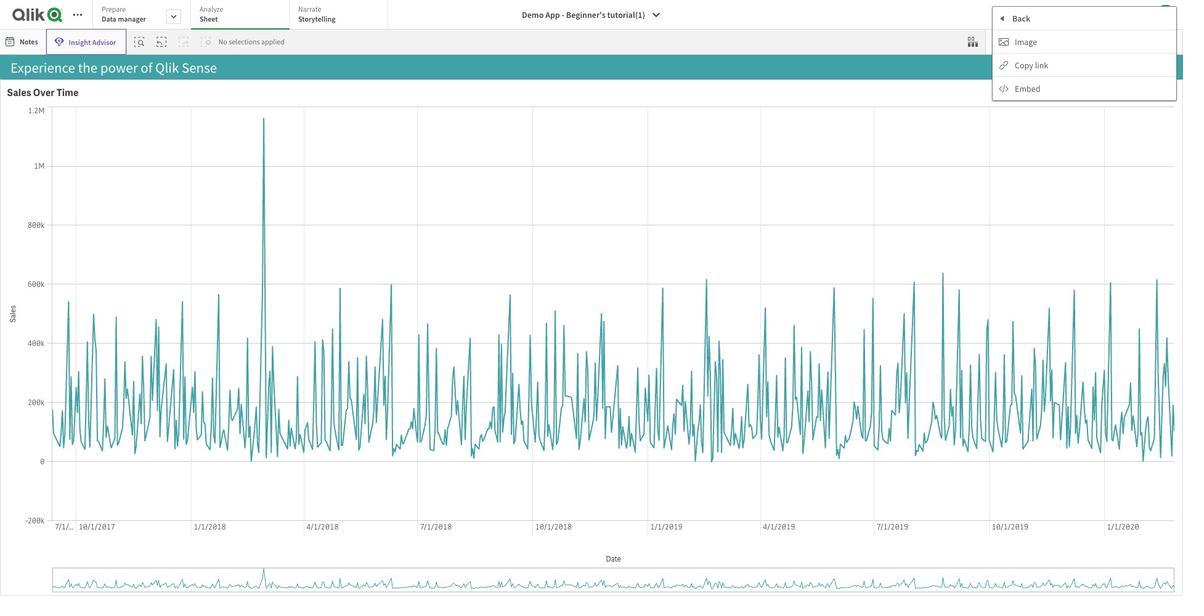 Task type: locate. For each thing, give the bounding box(es) containing it.
carolyn halmon
[[600, 410, 652, 420]]

sales by product line application
[[692, 298, 981, 506]]

region inside application
[[1036, 305, 1067, 318]]

you up data...as
[[198, 107, 229, 132]]

tutorial(1)
[[607, 9, 645, 20]]

sales left over
[[7, 86, 31, 99]]

analyze
[[200, 4, 223, 14]]

one
[[199, 331, 231, 357]]

selections tool image
[[968, 37, 978, 47]]

1 horizontal spatial sheet
[[761, 536, 814, 564]]

0 horizontal spatial sales
[[7, 86, 31, 99]]

selections
[[229, 37, 260, 46], [470, 536, 569, 564]]

tab list
[[92, 0, 393, 31]]

sheet right to
[[761, 536, 814, 564]]

gibson
[[625, 392, 648, 402]]

see
[[428, 331, 458, 357]]

sheet
[[200, 14, 218, 23]]

narrate storytelling
[[298, 4, 335, 23]]

across
[[449, 107, 505, 132]]

applied
[[261, 37, 285, 46]]

amanda honda optional. 1 of 19 row
[[595, 371, 680, 389]]

menu containing back
[[993, 7, 1176, 100]]

your right all
[[533, 107, 571, 132]]

1 horizontal spatial and
[[392, 331, 424, 357]]

carolyn halmon optional. 3 of 19 row
[[595, 406, 680, 424]]

next: see your selections carry from sheet to sheet button
[[14, 513, 1170, 587]]

app
[[545, 9, 560, 20]]

next: see your selections carry from sheet to sheet application
[[0, 0, 1183, 596], [6, 511, 1178, 591]]

1 horizontal spatial selections
[[470, 536, 569, 564]]

honda
[[628, 374, 650, 384]]

value(s)
[[108, 331, 175, 357]]

you
[[198, 107, 229, 132], [310, 134, 341, 160]]

david laychak
[[600, 428, 647, 438]]

these
[[256, 331, 304, 357]]

from
[[627, 536, 674, 564]]

0 vertical spatial and
[[345, 107, 377, 132]]

year
[[613, 95, 629, 105]]

dennis
[[600, 446, 623, 456]]

john davis optional. 6 of 19 row
[[595, 460, 680, 478]]

region up nordic optional. 3 of 7 row
[[613, 222, 638, 233]]

uk optional. 5 of 7 row
[[595, 314, 680, 332]]

1 vertical spatial selections
[[470, 536, 569, 564]]

tab list containing prepare
[[92, 0, 393, 31]]

1 vertical spatial your
[[423, 536, 466, 564]]

you right as
[[310, 134, 341, 160]]

sheet
[[678, 536, 731, 564], [761, 536, 814, 564]]

explore
[[381, 107, 445, 132]]

1 vertical spatial you
[[310, 134, 341, 160]]

selections inside button
[[470, 536, 569, 564]]

region right per
[[1036, 305, 1067, 318]]

analyze sheet
[[200, 4, 223, 23]]

the
[[504, 331, 532, 357]]

and
[[345, 107, 377, 132], [392, 331, 424, 357]]

copy
[[1015, 59, 1033, 71]]

1 horizontal spatial your
[[533, 107, 571, 132]]

1 horizontal spatial region
[[1036, 305, 1067, 318]]

halmon
[[626, 410, 652, 420]]

search
[[284, 107, 341, 132]]

brenda gibson optional. 2 of 19 row
[[595, 389, 680, 406]]

and up "can"
[[345, 107, 377, 132]]

0 horizontal spatial you
[[198, 107, 229, 132]]

0 horizontal spatial region
[[613, 222, 638, 233]]

sales left per
[[993, 305, 1017, 318]]

and left the 'see'
[[392, 331, 424, 357]]

1 horizontal spatial you
[[310, 134, 341, 160]]

and inside only qlik sense lets you freely search and explore across all your data...as fast as you can click
[[345, 107, 377, 132]]

0 horizontal spatial your
[[423, 536, 466, 564]]

no
[[218, 37, 227, 46]]

only
[[23, 107, 64, 132]]

demo app - beginner's tutorial(1)
[[522, 9, 645, 20]]

notes
[[20, 37, 38, 46]]

0 vertical spatial your
[[533, 107, 571, 132]]

embed menu item
[[993, 77, 1176, 100]]

list
[[308, 331, 333, 357]]

sales left by
[[699, 305, 723, 318]]

insight advisor button
[[46, 29, 127, 55]]

image
[[1015, 36, 1037, 47]]

your
[[533, 107, 571, 132], [423, 536, 466, 564]]

0 horizontal spatial sheet
[[678, 536, 731, 564]]

boxes
[[337, 331, 388, 357]]

0 horizontal spatial and
[[345, 107, 377, 132]]

fast
[[250, 134, 283, 160]]

dennis johnson
[[600, 446, 652, 456]]

nordic optional. 3 of 7 row
[[595, 279, 680, 297]]

next: see your selections carry from sheet to sheet
[[327, 536, 814, 564]]

can
[[345, 134, 376, 160]]

sales per region application
[[986, 298, 1178, 506]]

sense
[[106, 107, 159, 132]]

2 horizontal spatial sales
[[993, 305, 1017, 318]]

1 sheet from the left
[[678, 536, 731, 564]]

next:
[[327, 536, 379, 564]]

image menu item
[[993, 30, 1176, 54]]

bookmarks button
[[989, 32, 1057, 52]]

prepare data manager
[[102, 4, 146, 23]]

sheet left to
[[678, 536, 731, 564]]

laychak
[[620, 428, 647, 438]]

click
[[21, 331, 64, 357]]

1 vertical spatial region
[[1036, 305, 1067, 318]]

changes
[[261, 358, 334, 384]]

1 vertical spatial and
[[392, 331, 424, 357]]

bookmarks
[[1006, 37, 1042, 47]]

sales
[[7, 86, 31, 99], [699, 305, 723, 318], [993, 305, 1017, 318]]

time
[[56, 86, 79, 99]]

0 horizontal spatial selections
[[229, 37, 260, 46]]

your right see
[[423, 536, 466, 564]]

2019
[[653, 155, 671, 165]]

1 horizontal spatial sales
[[699, 305, 723, 318]]

spain optional. 4 of 7 row
[[595, 297, 680, 314]]

beginner's
[[566, 9, 606, 20]]

freely
[[233, 107, 280, 132]]

data...as
[[175, 134, 247, 160]]

sales for sales per region
[[993, 305, 1017, 318]]

brenda
[[600, 392, 623, 402]]

region
[[613, 222, 638, 233], [1036, 305, 1067, 318]]

menu
[[993, 7, 1176, 100]]

embed
[[1015, 83, 1040, 94]]

in
[[179, 331, 195, 357]]

back
[[1012, 13, 1030, 24]]

application
[[6, 85, 589, 506]]



Task type: vqa. For each thing, say whether or not it's contained in the screenshot.
settings for Regional settings for creating apps and scripts
no



Task type: describe. For each thing, give the bounding box(es) containing it.
as
[[287, 134, 306, 160]]

sales for sales over time
[[7, 86, 31, 99]]

brenda gibson
[[600, 392, 648, 402]]

and inside click on a value(s) in one of these list boxes and see how the data changes
[[392, 331, 424, 357]]

see
[[383, 536, 419, 564]]

advisor
[[92, 37, 116, 47]]

of
[[235, 331, 252, 357]]

insight advisor
[[69, 37, 116, 47]]

sales per region
[[993, 305, 1067, 318]]

per
[[1019, 305, 1034, 318]]

by
[[725, 305, 736, 318]]

qlik
[[68, 107, 102, 132]]

sales for sales by product line
[[699, 305, 723, 318]]

manager
[[118, 14, 146, 23]]

profile image
[[1156, 5, 1176, 25]]

link
[[1035, 59, 1048, 71]]

2 sheet from the left
[[761, 536, 814, 564]]

dennis johnson optional. 5 of 19 row
[[595, 442, 680, 460]]

johnson
[[624, 446, 652, 456]]

your inside only qlik sense lets you freely search and explore across all your data...as fast as you can click
[[533, 107, 571, 132]]

prepare
[[102, 4, 126, 14]]

to
[[736, 536, 757, 564]]

david laychak optional. 4 of 19 row
[[595, 424, 680, 442]]

spain
[[600, 300, 619, 310]]

0 vertical spatial selections
[[229, 37, 260, 46]]

david
[[600, 428, 619, 438]]

amanda
[[600, 374, 627, 384]]

-
[[562, 9, 564, 20]]

no selections applied
[[218, 37, 285, 46]]

copy link menu item
[[993, 54, 1176, 77]]

0 vertical spatial you
[[198, 107, 229, 132]]

insight
[[69, 37, 91, 47]]

carolyn
[[600, 410, 625, 420]]

2019 optional. 3 of 5 row
[[595, 151, 686, 169]]

demo
[[522, 9, 544, 20]]

lets
[[163, 107, 194, 132]]

copy link
[[1015, 59, 1048, 71]]

on
[[68, 331, 90, 357]]

your inside next: see your selections carry from sheet to sheet button
[[423, 536, 466, 564]]

click on a value(s) in one of these list boxes and see how the data changes
[[21, 331, 573, 384]]

notes button
[[2, 32, 43, 52]]

step back image
[[157, 37, 167, 47]]

a
[[94, 331, 104, 357]]

nordic
[[600, 282, 622, 292]]

sales by product line
[[699, 305, 794, 318]]

narrate
[[298, 4, 321, 14]]

smart search image
[[135, 37, 144, 47]]

only qlik sense lets you freely search and explore across all your data...as fast as you can click
[[23, 107, 571, 160]]

amanda honda
[[600, 374, 650, 384]]

data
[[536, 331, 573, 357]]

application containing only qlik sense lets you freely search and explore across all your data...as fast as you can click
[[6, 85, 589, 506]]

over
[[33, 86, 55, 99]]

click
[[380, 134, 420, 160]]

demo app - beginner's tutorial(1) button
[[515, 5, 669, 25]]

storytelling
[[298, 14, 335, 23]]

0 vertical spatial region
[[613, 222, 638, 233]]

all
[[509, 107, 529, 132]]

data
[[102, 14, 116, 23]]

uk
[[600, 318, 610, 328]]

sales over time
[[7, 86, 79, 99]]

how
[[462, 331, 500, 357]]

product
[[738, 305, 774, 318]]

carry
[[573, 536, 622, 564]]

line
[[775, 305, 794, 318]]



